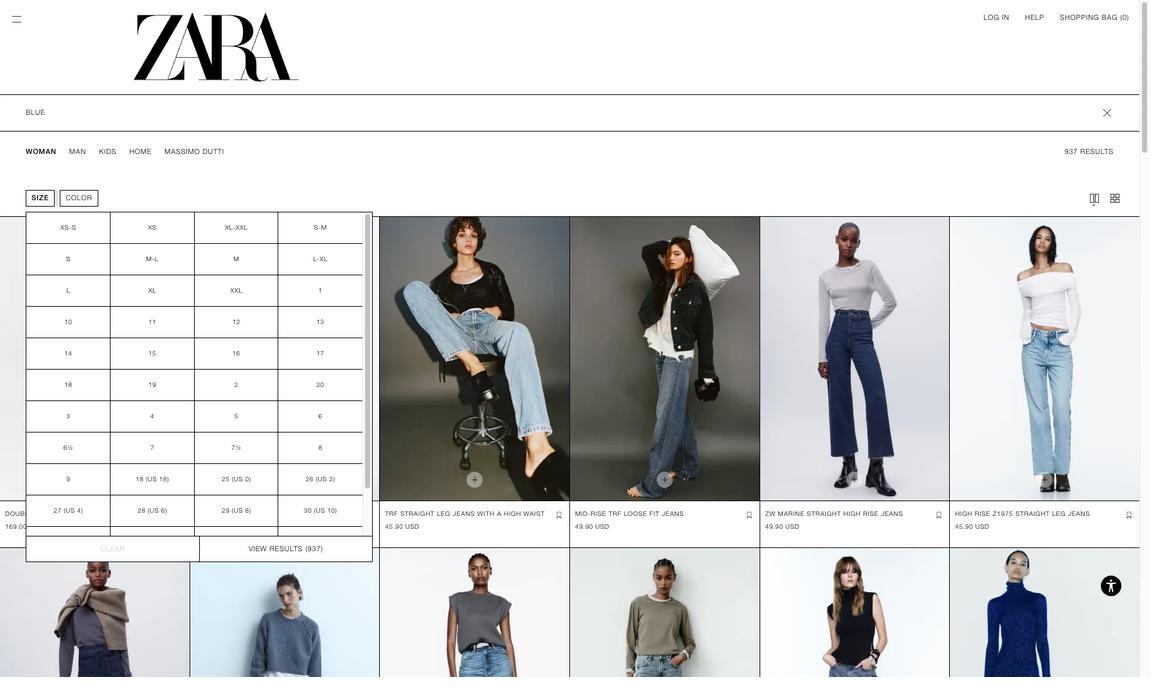 Task type: locate. For each thing, give the bounding box(es) containing it.
mid-
[[575, 511, 591, 518]]

zoom change image
[[1088, 192, 1101, 205], [1109, 192, 1121, 205]]

0 horizontal spatial results
[[270, 545, 303, 554]]

leg
[[357, 511, 370, 518], [437, 511, 451, 518], [1052, 511, 1066, 518]]

color
[[66, 194, 92, 202]]

log in
[[984, 13, 1010, 22]]

l
[[155, 256, 159, 263], [66, 287, 70, 294]]

0 horizontal spatial z1975
[[297, 511, 318, 518]]

3 49.90 from the left
[[765, 524, 783, 531]]

0 vertical spatial l
[[155, 256, 159, 263]]

0 vertical spatial image 0 of high-waisted full length z1975 straight leg jeans from zara image
[[190, 217, 379, 501]]

high-
[[195, 511, 215, 518]]

full
[[248, 511, 265, 518]]

xs-s
[[60, 224, 76, 231]]

49.90
[[195, 524, 213, 531], [575, 524, 593, 531], [765, 524, 783, 531]]

1 horizontal spatial l
[[155, 256, 159, 263]]

2 usd from the left
[[215, 524, 229, 531]]

1 horizontal spatial leg
[[437, 511, 451, 518]]

jeans inside high rise z1975 straight leg jeans link
[[1068, 511, 1090, 518]]

None field
[[0, 94, 1139, 132]]

2 horizontal spatial rise
[[975, 511, 990, 518]]

5 usd from the left
[[785, 524, 799, 531]]

results right 937
[[1080, 148, 1114, 156]]

xl up 1
[[320, 256, 328, 263]]

usd down mid-rise trf loose fit jeans link
[[595, 524, 609, 531]]

mid-rise trf loose fit jeans
[[575, 511, 684, 518]]

image 0 of zw marine high rise straight pocket jeans from zara image
[[0, 549, 189, 678]]

high right marine
[[843, 511, 861, 518]]

1 horizontal spatial z1975
[[993, 511, 1013, 518]]

3 rise from the left
[[975, 511, 990, 518]]

2 straight from the left
[[400, 511, 435, 518]]

0 vertical spatial xl
[[320, 256, 328, 263]]

49.90 down mid- on the right bottom of page
[[575, 524, 593, 531]]

1 rise from the left
[[591, 511, 606, 518]]

s down xs-s
[[66, 256, 71, 263]]

49.90 down high-
[[195, 524, 213, 531]]

1 horizontal spatial 18
[[136, 476, 144, 483]]

1 vertical spatial s
[[66, 256, 71, 263]]

1 horizontal spatial m
[[321, 224, 327, 231]]

results left (937)
[[270, 545, 303, 554]]

45.90 usd down trf straight leg jeans with a high waist link
[[385, 524, 419, 531]]

jeans inside "zw marine straight high rise jeans" link
[[881, 511, 903, 518]]

l-
[[313, 256, 320, 263]]

1 horizontal spatial 49.90 usd
[[575, 524, 609, 531]]

z1975 right add item to wishlist icon on the bottom of page
[[993, 511, 1013, 518]]

image 0 of high-waisted full length z1975 straight leg jeans from zara image
[[190, 217, 379, 501], [760, 549, 949, 678]]

woman
[[26, 148, 56, 156]]

0 vertical spatial 18
[[64, 382, 72, 389]]

1 45.90 usd from the left
[[385, 524, 419, 531]]

0 horizontal spatial zoom change image
[[1088, 192, 1101, 205]]

clear
[[100, 545, 125, 554]]

1 trf from the left
[[385, 511, 398, 518]]

m-l
[[146, 256, 159, 263]]

18 (us 18)
[[136, 476, 169, 483]]

image 0 of trf straight leg jeans with a high waist from zara image
[[380, 217, 569, 501]]

shopping
[[1060, 13, 1099, 22]]

s-
[[314, 224, 321, 231]]

zw marine straight high rise jeans
[[765, 511, 903, 518]]

2 zw from the left
[[765, 511, 776, 518]]

0 horizontal spatial s
[[66, 256, 71, 263]]

1 horizontal spatial zoom change image
[[1109, 192, 1121, 205]]

results
[[1080, 148, 1114, 156], [270, 545, 303, 554]]

18 left the "18)"
[[136, 476, 144, 483]]

0 vertical spatial xxl
[[236, 224, 248, 231]]

3 add item to wishlist image from the left
[[744, 511, 754, 521]]

2 jeans from the left
[[453, 511, 475, 518]]

18 down 14
[[64, 382, 72, 389]]

xl-
[[225, 224, 236, 231]]

0 horizontal spatial image 0 of high-waisted full length z1975 straight leg jeans from zara image
[[190, 217, 379, 501]]

usd down waisted on the bottom left of page
[[215, 524, 229, 531]]

waist
[[523, 511, 545, 518]]

15
[[148, 350, 156, 357]]

11
[[148, 319, 156, 326]]

6)
[[161, 508, 167, 515]]

49.90 down marine
[[765, 524, 783, 531]]

2)
[[329, 476, 335, 483]]

45.90 usd for straight
[[385, 524, 419, 531]]

jeans for high
[[1068, 511, 1090, 518]]

1 vertical spatial xl
[[148, 287, 156, 294]]

(us left 6)
[[148, 508, 159, 515]]

45.90 usd down high rise z1975 straight leg jeans link
[[955, 524, 989, 531]]

1 horizontal spatial 49.90
[[575, 524, 593, 531]]

(us for 25
[[232, 476, 243, 483]]

image 0 of metallic thread knit midi dress from zara image
[[950, 549, 1139, 678]]

0 horizontal spatial leg
[[357, 511, 370, 518]]

18)
[[159, 476, 169, 483]]

zw left marine
[[765, 511, 776, 518]]

0 horizontal spatial l
[[66, 287, 70, 294]]

l up 10
[[66, 287, 70, 294]]

27
[[54, 508, 62, 515]]

xl-xxl
[[225, 224, 248, 231]]

1 leg from the left
[[357, 511, 370, 518]]

trf inside mid-rise trf loose fit jeans link
[[609, 511, 622, 518]]

0 horizontal spatial 45.90 usd
[[385, 524, 419, 531]]

0 vertical spatial results
[[1080, 148, 1114, 156]]

(us for 26
[[316, 476, 327, 483]]

0 vertical spatial s
[[72, 224, 76, 231]]

3 49.90 usd from the left
[[765, 524, 799, 531]]

jeans inside mid-rise trf loose fit jeans link
[[662, 511, 684, 518]]

usd for high-
[[215, 524, 229, 531]]

jeans inside trf straight leg jeans with a high waist link
[[453, 511, 475, 518]]

2 horizontal spatial 49.90
[[765, 524, 783, 531]]

1 horizontal spatial 45.90 usd
[[955, 524, 989, 531]]

xxl
[[236, 224, 248, 231], [230, 287, 242, 294]]

2 add item to wishlist image from the left
[[554, 511, 564, 521]]

3 jeans from the left
[[662, 511, 684, 518]]

1 horizontal spatial image 0 of high-waisted full length z1975 straight leg jeans from zara image
[[760, 549, 949, 678]]

2 45.90 usd from the left
[[955, 524, 989, 531]]

17
[[316, 350, 324, 357]]

results for 937
[[1080, 148, 1114, 156]]

add item to wishlist image
[[364, 511, 374, 521], [554, 511, 564, 521], [744, 511, 754, 521], [1124, 511, 1134, 521]]

2
[[234, 382, 238, 389]]

49.90 usd down marine
[[765, 524, 799, 531]]

zw marine straight high rise jeans link
[[765, 510, 903, 520]]

marine
[[778, 511, 805, 518]]

(us
[[146, 476, 157, 483], [232, 476, 243, 483], [316, 476, 327, 483], [64, 508, 75, 515], [148, 508, 159, 515], [232, 508, 243, 515], [314, 508, 325, 515]]

10)
[[327, 508, 337, 515]]

2 45.90 from the left
[[955, 524, 973, 531]]

fit
[[650, 511, 660, 518]]

1 horizontal spatial high
[[843, 511, 861, 518]]

0 horizontal spatial 49.90
[[195, 524, 213, 531]]

0 horizontal spatial rise
[[591, 511, 606, 518]]

1 vertical spatial m
[[234, 256, 239, 263]]

0 vertical spatial m
[[321, 224, 327, 231]]

1 49.90 usd from the left
[[195, 524, 229, 531]]

straight
[[320, 511, 355, 518], [400, 511, 435, 518], [807, 511, 841, 518], [1015, 511, 1050, 518]]

)
[[1127, 13, 1129, 22]]

trf straight leg jeans with a high waist
[[385, 511, 545, 518]]

1 straight from the left
[[320, 511, 355, 518]]

49.90 for mid-
[[575, 524, 593, 531]]

1 vertical spatial 18
[[136, 476, 144, 483]]

z1975 left '10)'
[[297, 511, 318, 518]]

0 horizontal spatial zw
[[131, 511, 141, 518]]

49.90 usd down high-
[[195, 524, 229, 531]]

image 0 of zw marine straight high rise jeans from zara image
[[760, 217, 949, 501]]

usd down trf straight leg jeans with a high waist link
[[405, 524, 419, 531]]

mid-rise trf loose fit jeans link
[[575, 510, 684, 520]]

7½
[[232, 445, 241, 452]]

25 (us 0)
[[222, 476, 251, 483]]

velvet
[[75, 511, 100, 518]]

0 horizontal spatial xl
[[148, 287, 156, 294]]

usd for mid-
[[595, 524, 609, 531]]

1 45.90 from the left
[[385, 524, 403, 531]]

rise for high
[[975, 511, 990, 518]]

view
[[249, 545, 267, 554]]

3
[[66, 413, 70, 420]]

27 (us 4)
[[54, 508, 83, 515]]

usd down marine
[[785, 524, 799, 531]]

1 49.90 from the left
[[195, 524, 213, 531]]

double-breasted velvet jacket zw collection link
[[5, 510, 187, 520]]

1 horizontal spatial rise
[[863, 511, 879, 518]]

4 jeans from the left
[[881, 511, 903, 518]]

l down the xs
[[155, 256, 159, 263]]

m down xl-xxl
[[234, 256, 239, 263]]

trf
[[385, 511, 398, 518], [609, 511, 622, 518]]

1 vertical spatial results
[[270, 545, 303, 554]]

8
[[318, 445, 322, 452]]

jeans
[[373, 511, 395, 518], [453, 511, 475, 518], [662, 511, 684, 518], [881, 511, 903, 518], [1068, 511, 1090, 518]]

4 add item to wishlist image from the left
[[1124, 511, 1134, 521]]

1 jeans from the left
[[373, 511, 395, 518]]

4 usd from the left
[[595, 524, 609, 531]]

2 horizontal spatial 49.90 usd
[[765, 524, 799, 531]]

1 vertical spatial image 0 of high-waisted full length z1975 straight leg jeans from zara image
[[760, 549, 949, 678]]

(us left 4)
[[64, 508, 75, 515]]

2 rise from the left
[[863, 511, 879, 518]]

(us right 30 at the left bottom of page
[[314, 508, 325, 515]]

usd for high
[[975, 524, 989, 531]]

6 usd from the left
[[975, 524, 989, 531]]

1 usd from the left
[[29, 524, 43, 531]]

(us for 29
[[232, 508, 243, 515]]

high right a
[[504, 511, 521, 518]]

0 horizontal spatial 45.90
[[385, 524, 403, 531]]

jacket
[[102, 511, 128, 518]]

log in link
[[984, 13, 1010, 23]]

image 0 of double-breasted velvet jacket zw collection from zara image
[[0, 217, 189, 501]]

1 horizontal spatial 45.90
[[955, 524, 973, 531]]

0 horizontal spatial 18
[[64, 382, 72, 389]]

straight inside "link"
[[320, 511, 355, 518]]

3 straight from the left
[[807, 511, 841, 518]]

2 49.90 from the left
[[575, 524, 593, 531]]

usd down high rise z1975 straight leg jeans link
[[975, 524, 989, 531]]

2 trf from the left
[[609, 511, 622, 518]]

high-waisted full length z1975 straight leg jeans link
[[195, 510, 395, 520]]

1 high from the left
[[504, 511, 521, 518]]

usd inside double-breasted velvet jacket zw collection 169.00 usd
[[29, 524, 43, 531]]

with
[[477, 511, 495, 518]]

1 add item to wishlist image from the left
[[364, 511, 374, 521]]

usd for trf
[[405, 524, 419, 531]]

0 horizontal spatial trf
[[385, 511, 398, 518]]

high-waisted full length z1975 straight leg jeans
[[195, 511, 395, 518]]

xl up 11
[[148, 287, 156, 294]]

1 zw from the left
[[131, 511, 141, 518]]

4 straight from the left
[[1015, 511, 1050, 518]]

5 jeans from the left
[[1068, 511, 1090, 518]]

high rise z1975 straight leg jeans link
[[955, 510, 1090, 520]]

49.90 usd for rise
[[575, 524, 609, 531]]

3 leg from the left
[[1052, 511, 1066, 518]]

s down the color button
[[72, 224, 76, 231]]

m up l-xl
[[321, 224, 327, 231]]

accessibility image
[[1098, 574, 1124, 600]]

1 z1975 from the left
[[297, 511, 318, 518]]

rise
[[591, 511, 606, 518], [863, 511, 879, 518], [975, 511, 990, 518]]

18
[[64, 382, 72, 389], [136, 476, 144, 483]]

zw right jacket
[[131, 511, 141, 518]]

0 horizontal spatial high
[[504, 511, 521, 518]]

z1975
[[297, 511, 318, 518], [993, 511, 1013, 518]]

2 49.90 usd from the left
[[575, 524, 609, 531]]

2 horizontal spatial high
[[955, 511, 972, 518]]

m
[[321, 224, 327, 231], [234, 256, 239, 263]]

1 horizontal spatial results
[[1080, 148, 1114, 156]]

6
[[318, 413, 322, 420]]

(us left 0)
[[232, 476, 243, 483]]

49.90 usd down mid- on the right bottom of page
[[575, 524, 609, 531]]

49.90 usd for waisted
[[195, 524, 229, 531]]

usd right 169.00
[[29, 524, 43, 531]]

(us left 8)
[[232, 508, 243, 515]]

45.90 usd
[[385, 524, 419, 531], [955, 524, 989, 531]]

(us left the "18)"
[[146, 476, 157, 483]]

3 usd from the left
[[405, 524, 419, 531]]

s
[[72, 224, 76, 231], [66, 256, 71, 263]]

1 horizontal spatial zw
[[765, 511, 776, 518]]

add item to wishlist image for mid-rise trf loose fit jeans
[[744, 511, 754, 521]]

trf right '10)'
[[385, 511, 398, 518]]

18 for 18
[[64, 382, 72, 389]]

high right add item to wishlist icon on the bottom of page
[[955, 511, 972, 518]]

2 horizontal spatial leg
[[1052, 511, 1066, 518]]

0 horizontal spatial 49.90 usd
[[195, 524, 229, 531]]

image 0 of high rise z1975 straight leg jeans from zara image
[[950, 217, 1139, 501]]

1 horizontal spatial trf
[[609, 511, 622, 518]]

trf left loose
[[609, 511, 622, 518]]

30 (us 10)
[[304, 508, 337, 515]]

usd for zw
[[785, 524, 799, 531]]

(us left 2)
[[316, 476, 327, 483]]

zara logo united states. go to homepage image
[[134, 13, 299, 82]]



Task type: describe. For each thing, give the bounding box(es) containing it.
size
[[31, 194, 49, 202]]

add item to wishlist image for high rise z1975 straight leg jeans
[[1124, 511, 1134, 521]]

0 horizontal spatial m
[[234, 256, 239, 263]]

1
[[318, 287, 322, 294]]

30
[[304, 508, 312, 515]]

image 0 of full length trf mid-rise wide leg jeans from zara image
[[570, 549, 759, 678]]

(us for 28
[[148, 508, 159, 515]]

collection
[[144, 511, 187, 518]]

clear button
[[26, 537, 199, 562]]

18 for 18 (us 18)
[[136, 476, 144, 483]]

45.90 for trf
[[385, 524, 403, 531]]

man
[[69, 148, 86, 156]]

image 0 of cropped cozy knit sweater from zara image
[[190, 549, 379, 678]]

(us for 27
[[64, 508, 75, 515]]

xs
[[148, 224, 157, 231]]

zw inside double-breasted velvet jacket zw collection 169.00 usd
[[131, 511, 141, 518]]

double-
[[5, 511, 36, 518]]

jeans inside high-waisted full length z1975 straight leg jeans "link"
[[373, 511, 395, 518]]

8)
[[245, 508, 251, 515]]

bag
[[1102, 13, 1118, 22]]

28
[[138, 508, 146, 515]]

1 zoom change image from the left
[[1088, 192, 1101, 205]]

1 vertical spatial l
[[66, 287, 70, 294]]

25
[[222, 476, 230, 483]]

z1975 inside "link"
[[297, 511, 318, 518]]

49.90 usd for marine
[[765, 524, 799, 531]]

49.90 for zw
[[765, 524, 783, 531]]

results for view
[[270, 545, 303, 554]]

image 0 of mid-rise trf loose fit jeans from zara image
[[570, 217, 759, 501]]

length
[[267, 511, 295, 518]]

kids
[[99, 148, 117, 156]]

woman button
[[26, 147, 56, 157]]

49.90 for high-
[[195, 524, 213, 531]]

trf inside trf straight leg jeans with a high waist link
[[385, 511, 398, 518]]

13
[[316, 319, 324, 326]]

xs-
[[60, 224, 72, 231]]

image 0 of z1975 mom fit jeans with a high waist from zara image
[[380, 549, 569, 678]]

28 (us 6)
[[138, 508, 167, 515]]

3 high from the left
[[955, 511, 972, 518]]

a
[[497, 511, 502, 518]]

home
[[129, 148, 152, 156]]

1 horizontal spatial s
[[72, 224, 76, 231]]

home button
[[129, 147, 152, 157]]

9
[[66, 476, 70, 483]]

5
[[234, 413, 238, 420]]

29 (us 8)
[[222, 508, 251, 515]]

massimo dutti button
[[165, 147, 224, 157]]

(us for 30
[[314, 508, 325, 515]]

size button
[[26, 190, 55, 207]]

45.90 for high
[[955, 524, 973, 531]]

breasted
[[36, 511, 73, 518]]

26 (us 2)
[[306, 476, 335, 483]]

add item to wishlist image for high-waisted full length z1975 straight leg jeans
[[364, 511, 374, 521]]

add item to wishlist image for trf straight leg jeans with a high waist
[[554, 511, 564, 521]]

dutti
[[203, 148, 224, 156]]

l-xl
[[313, 256, 328, 263]]

Search for an item, color, collection... field
[[26, 95, 1101, 131]]

1 horizontal spatial xl
[[320, 256, 328, 263]]

2 zoom change image from the left
[[1109, 192, 1121, 205]]

(us for 18
[[146, 476, 157, 483]]

169.00
[[5, 524, 27, 531]]

10
[[64, 319, 72, 326]]

massimo dutti
[[165, 148, 224, 156]]

m-
[[146, 256, 155, 263]]

14
[[64, 350, 72, 357]]

kids button
[[99, 147, 117, 157]]

0 status
[[1122, 13, 1127, 22]]

7
[[150, 445, 154, 452]]

1 vertical spatial xxl
[[230, 287, 242, 294]]

26
[[306, 476, 314, 483]]

16
[[232, 350, 240, 357]]

high rise z1975 straight leg jeans
[[955, 511, 1090, 518]]

2 z1975 from the left
[[993, 511, 1013, 518]]

leg inside "link"
[[357, 511, 370, 518]]

add item to wishlist image
[[934, 511, 944, 521]]

s-m
[[314, 224, 327, 231]]

45.90 usd for rise
[[955, 524, 989, 531]]

20
[[316, 382, 324, 389]]

29
[[222, 508, 230, 515]]

0
[[1122, 13, 1127, 22]]

shopping bag ( 0 )
[[1060, 13, 1129, 22]]

19
[[148, 382, 156, 389]]

open menu image
[[10, 13, 23, 26]]

2 leg from the left
[[437, 511, 451, 518]]

double-breasted velvet jacket zw collection 169.00 usd
[[5, 511, 187, 531]]

2 high from the left
[[843, 511, 861, 518]]

12
[[232, 319, 240, 326]]

4
[[150, 413, 154, 420]]

help link
[[1025, 13, 1044, 23]]

man button
[[69, 147, 86, 157]]

6½
[[63, 445, 73, 452]]

help
[[1025, 13, 1044, 22]]

(
[[1120, 13, 1122, 22]]

jeans for mid-
[[662, 511, 684, 518]]

massimo
[[165, 148, 200, 156]]

937 results
[[1065, 148, 1114, 156]]

log
[[984, 13, 999, 22]]

4)
[[77, 508, 83, 515]]

loose
[[624, 511, 647, 518]]

937
[[1065, 148, 1078, 156]]

waisted
[[215, 511, 246, 518]]

in
[[1002, 13, 1010, 22]]

0)
[[245, 476, 251, 483]]

color button
[[60, 190, 98, 207]]

jeans for zw
[[881, 511, 903, 518]]

view results (937)
[[249, 545, 323, 554]]

trf straight leg jeans with a high waist link
[[385, 510, 545, 520]]

rise for mid-
[[591, 511, 606, 518]]



Task type: vqa. For each thing, say whether or not it's contained in the screenshot.


